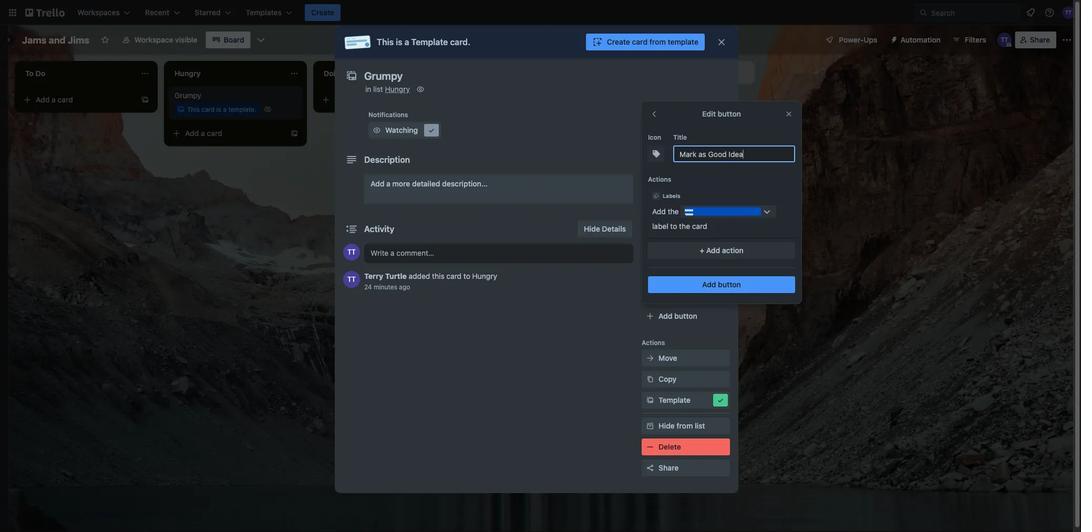 Task type: locate. For each thing, give the bounding box(es) containing it.
description
[[364, 155, 410, 165]]

sm image inside automation button
[[886, 32, 901, 46]]

0 horizontal spatial from
[[650, 38, 666, 46]]

is
[[396, 37, 403, 47], [216, 106, 221, 113]]

1 horizontal spatial list
[[695, 422, 705, 431]]

sm image right power-ups button
[[886, 32, 901, 46]]

sm image inside labels "link"
[[645, 142, 656, 152]]

0 horizontal spatial ups
[[664, 254, 676, 261]]

terry turtle (terryturtle) image
[[343, 244, 360, 261], [343, 271, 360, 288]]

title
[[673, 134, 687, 141]]

to right label
[[671, 222, 677, 231]]

list up delete link
[[695, 422, 705, 431]]

0 vertical spatial to
[[656, 107, 662, 114]]

1 horizontal spatial power-ups
[[839, 35, 878, 44]]

1 horizontal spatial hide
[[659, 422, 675, 431]]

create button
[[305, 4, 341, 21]]

add button up move link
[[659, 312, 698, 321]]

sm image inside delete link
[[645, 442, 656, 453]]

template.
[[228, 106, 256, 113]]

fields
[[688, 227, 708, 236]]

to for add
[[656, 107, 662, 114]]

actions down checklist on the top right of the page
[[648, 176, 672, 183]]

visible
[[175, 35, 197, 44]]

0 vertical spatial hide
[[584, 225, 600, 233]]

1 horizontal spatial create
[[607, 38, 630, 46]]

1 vertical spatial this
[[187, 106, 200, 113]]

1 vertical spatial from
[[677, 422, 693, 431]]

sm image for watching
[[372, 125, 382, 136]]

1 horizontal spatial to
[[656, 107, 662, 114]]

0 horizontal spatial automation
[[642, 296, 678, 303]]

this up in list hungry
[[377, 37, 394, 47]]

add button button down + add action
[[648, 277, 795, 293]]

terry turtle (terryturtle) image right filters
[[998, 33, 1012, 47]]

0 vertical spatial this
[[377, 37, 394, 47]]

jams and jims
[[22, 34, 89, 45]]

0 horizontal spatial share
[[659, 464, 679, 473]]

1 vertical spatial terry turtle (terryturtle) image
[[343, 271, 360, 288]]

power-
[[839, 35, 864, 44], [642, 254, 664, 261], [675, 269, 699, 278]]

1 horizontal spatial hungry
[[472, 272, 497, 281]]

custom fields
[[659, 227, 708, 236]]

1 vertical spatial hide
[[659, 422, 675, 431]]

delete
[[659, 443, 681, 452]]

hungry
[[385, 85, 410, 94], [472, 272, 497, 281]]

create
[[311, 8, 334, 17], [607, 38, 630, 46]]

sm image for template
[[645, 395, 656, 406]]

2 vertical spatial ups
[[699, 269, 713, 278]]

power- inside button
[[839, 35, 864, 44]]

template
[[668, 38, 699, 46], [664, 107, 691, 114]]

share
[[1030, 35, 1050, 44], [659, 464, 679, 473]]

automation down add power-ups
[[642, 296, 678, 303]]

list
[[373, 85, 383, 94], [695, 422, 705, 431]]

0 vertical spatial labels
[[659, 143, 682, 151]]

add
[[36, 95, 50, 104], [334, 95, 348, 104], [642, 107, 654, 114], [185, 129, 199, 138], [371, 180, 385, 188], [652, 207, 666, 216], [706, 246, 720, 255], [659, 269, 673, 278], [702, 280, 716, 289], [659, 312, 673, 321]]

2 vertical spatial to
[[464, 272, 470, 281]]

0 vertical spatial share
[[1030, 35, 1050, 44]]

notifications
[[369, 111, 408, 118]]

1 vertical spatial automation
[[642, 296, 678, 303]]

hide
[[584, 225, 600, 233], [659, 422, 675, 431]]

sm image for move
[[645, 353, 656, 364]]

power-ups
[[839, 35, 878, 44], [642, 254, 676, 261]]

sm image right watching
[[426, 125, 437, 136]]

this is a template card.
[[377, 37, 471, 47]]

1 vertical spatial list
[[695, 422, 705, 431]]

add button down + add action
[[702, 280, 741, 289]]

1 vertical spatial add button
[[659, 312, 698, 321]]

add the
[[652, 207, 679, 216]]

1 vertical spatial is
[[216, 106, 221, 113]]

labels link
[[642, 139, 730, 156]]

workspace visible
[[135, 35, 197, 44]]

0 vertical spatial template
[[411, 37, 448, 47]]

show menu image
[[1062, 35, 1072, 45]]

terry turtle (terryturtle) image
[[1062, 6, 1075, 19], [998, 33, 1012, 47]]

hide for hide details
[[584, 225, 600, 233]]

24
[[364, 283, 372, 291]]

1 horizontal spatial add a card
[[185, 129, 222, 138]]

close popover image
[[785, 110, 793, 118]]

filters
[[965, 35, 987, 44]]

1 horizontal spatial terry turtle (terryturtle) image
[[1062, 6, 1075, 19]]

button
[[718, 110, 741, 118], [718, 280, 741, 289], [675, 312, 698, 321]]

ups left automation button
[[864, 35, 878, 44]]

from inside create card from template button
[[650, 38, 666, 46]]

automation button
[[886, 32, 947, 48]]

card inside create card from template button
[[632, 38, 648, 46]]

terry turtle (terryturtle) image right open information menu image
[[1062, 6, 1075, 19]]

automation
[[901, 35, 941, 44], [642, 296, 678, 303]]

hide up delete
[[659, 422, 675, 431]]

custom
[[659, 227, 686, 236]]

0 vertical spatial automation
[[901, 35, 941, 44]]

0 vertical spatial create
[[311, 8, 334, 17]]

hide details link
[[578, 221, 632, 238]]

action
[[722, 246, 744, 255]]

1 horizontal spatial ups
[[699, 269, 713, 278]]

Add label… text field
[[673, 146, 795, 162]]

hungry up notifications
[[385, 85, 410, 94]]

+ add action
[[700, 246, 744, 255]]

in
[[365, 85, 371, 94]]

1 horizontal spatial power-
[[675, 269, 699, 278]]

1 horizontal spatial add a card button
[[168, 125, 286, 142]]

this
[[377, 37, 394, 47], [187, 106, 200, 113]]

power-ups inside button
[[839, 35, 878, 44]]

to
[[656, 107, 662, 114], [671, 222, 677, 231], [464, 272, 470, 281]]

from inside hide from list link
[[677, 422, 693, 431]]

to up the icon
[[656, 107, 662, 114]]

1 vertical spatial create
[[607, 38, 630, 46]]

hide left details
[[584, 225, 600, 233]]

0 horizontal spatial hide
[[584, 225, 600, 233]]

1 vertical spatial actions
[[642, 339, 665, 346]]

sm image left hide from list
[[645, 421, 656, 432]]

template
[[411, 37, 448, 47], [659, 396, 691, 405]]

share button down delete link
[[642, 460, 730, 477]]

2 horizontal spatial add a card
[[334, 95, 372, 104]]

0 horizontal spatial add a card button
[[19, 91, 137, 108]]

0 vertical spatial power-
[[839, 35, 864, 44]]

0 horizontal spatial to
[[464, 272, 470, 281]]

0 vertical spatial list
[[373, 85, 383, 94]]

sm image inside watching button
[[372, 125, 382, 136]]

1 vertical spatial create from template… image
[[290, 129, 299, 138]]

a
[[405, 37, 409, 47], [52, 95, 56, 104], [350, 95, 354, 104], [223, 106, 227, 113], [201, 129, 205, 138], [386, 180, 391, 188]]

1 horizontal spatial this
[[377, 37, 394, 47]]

add button for the add button button to the top
[[702, 280, 741, 289]]

0 vertical spatial terry turtle (terryturtle) image
[[343, 244, 360, 261]]

return to previous screen image
[[650, 110, 659, 118]]

to right this
[[464, 272, 470, 281]]

sm image inside the copy link
[[645, 374, 656, 385]]

0 vertical spatial ups
[[864, 35, 878, 44]]

2 horizontal spatial power-
[[839, 35, 864, 44]]

create card from template button
[[586, 34, 705, 50]]

1 horizontal spatial from
[[677, 422, 693, 431]]

primary element
[[0, 0, 1081, 25]]

add a more detailed description…
[[371, 180, 488, 188]]

is down grumpy link
[[216, 106, 221, 113]]

None text field
[[359, 66, 706, 85]]

sm image
[[415, 84, 426, 95], [372, 125, 382, 136], [645, 142, 656, 152], [645, 353, 656, 364], [645, 374, 656, 385], [645, 395, 656, 406], [715, 395, 726, 406], [645, 442, 656, 453]]

add button button
[[648, 277, 795, 293], [642, 308, 730, 325]]

2 vertical spatial power-
[[675, 269, 699, 278]]

1 vertical spatial share button
[[642, 460, 730, 477]]

details
[[602, 225, 626, 233]]

0 horizontal spatial template
[[411, 37, 448, 47]]

0 vertical spatial add button
[[702, 280, 741, 289]]

labels down 'title'
[[659, 143, 682, 151]]

hide inside "hide details" link
[[584, 225, 600, 233]]

share button
[[1016, 32, 1057, 48], [642, 460, 730, 477]]

1 vertical spatial template
[[664, 107, 691, 114]]

0 horizontal spatial create
[[311, 8, 334, 17]]

0 vertical spatial template
[[668, 38, 699, 46]]

board link
[[206, 32, 251, 48]]

hide inside hide from list link
[[659, 422, 675, 431]]

ups
[[864, 35, 878, 44], [664, 254, 676, 261], [699, 269, 713, 278]]

edit button
[[702, 110, 741, 118]]

label
[[652, 222, 669, 231]]

1 vertical spatial button
[[718, 280, 741, 289]]

move
[[659, 354, 677, 363]]

1 vertical spatial add button button
[[642, 308, 730, 325]]

1 horizontal spatial template
[[659, 396, 691, 405]]

0 horizontal spatial the
[[668, 207, 679, 216]]

0 horizontal spatial hungry
[[385, 85, 410, 94]]

template inside button
[[659, 396, 691, 405]]

actions
[[648, 176, 672, 183], [642, 339, 665, 346]]

0 vertical spatial power-ups
[[839, 35, 878, 44]]

1 vertical spatial hungry
[[472, 272, 497, 281]]

1 horizontal spatial automation
[[901, 35, 941, 44]]

actions up move
[[642, 339, 665, 346]]

0 horizontal spatial add button
[[659, 312, 698, 321]]

more
[[392, 180, 410, 188]]

add a card
[[36, 95, 73, 104], [334, 95, 372, 104], [185, 129, 222, 138]]

1 vertical spatial to
[[671, 222, 677, 231]]

0 horizontal spatial add a card
[[36, 95, 73, 104]]

from
[[650, 38, 666, 46], [677, 422, 693, 431]]

sm image inside hide from list link
[[645, 421, 656, 432]]

share left show menu image
[[1030, 35, 1050, 44]]

terry
[[364, 272, 383, 281]]

ups up add power-ups
[[664, 254, 676, 261]]

add to template
[[642, 107, 691, 114]]

jams
[[22, 34, 46, 45]]

add a card button for left create from template… "icon"
[[19, 91, 137, 108]]

0 vertical spatial create from template… image
[[141, 96, 149, 104]]

labels up cover
[[663, 193, 681, 199]]

0 horizontal spatial this
[[187, 106, 200, 113]]

2 horizontal spatial to
[[671, 222, 677, 231]]

create inside primary element
[[311, 8, 334, 17]]

button down the action
[[718, 280, 741, 289]]

this for this card is a template.
[[187, 106, 200, 113]]

create from template… image
[[141, 96, 149, 104], [290, 129, 299, 138]]

create for create
[[311, 8, 334, 17]]

sm image for hide from list
[[645, 421, 656, 432]]

checklist
[[659, 164, 691, 172]]

0 vertical spatial share button
[[1016, 32, 1057, 48]]

Search field
[[928, 5, 1020, 21]]

sm image left cover
[[645, 205, 656, 216]]

2 horizontal spatial ups
[[864, 35, 878, 44]]

ups down +
[[699, 269, 713, 278]]

add button button up move link
[[642, 308, 730, 325]]

1 vertical spatial template
[[659, 396, 691, 405]]

card
[[632, 38, 648, 46], [58, 95, 73, 104], [356, 95, 372, 104], [201, 106, 215, 113], [207, 129, 222, 138], [692, 222, 707, 231], [447, 272, 462, 281]]

share down delete
[[659, 464, 679, 473]]

automation down search icon
[[901, 35, 941, 44]]

cover link
[[642, 202, 730, 219]]

sm image inside cover link
[[645, 205, 656, 216]]

list right in
[[373, 85, 383, 94]]

add power-ups
[[659, 269, 713, 278]]

button right edit
[[718, 110, 741, 118]]

share button down "0 notifications" image
[[1016, 32, 1057, 48]]

0 horizontal spatial create from template… image
[[141, 96, 149, 104]]

0 horizontal spatial list
[[373, 85, 383, 94]]

sm image inside move link
[[645, 353, 656, 364]]

is up hungry link
[[396, 37, 403, 47]]

delete link
[[642, 439, 730, 456]]

button up move link
[[675, 312, 698, 321]]

template inside button
[[668, 38, 699, 46]]

add button
[[702, 280, 741, 289], [659, 312, 698, 321]]

0 vertical spatial button
[[718, 110, 741, 118]]

add a card button
[[19, 91, 137, 108], [318, 91, 435, 108], [168, 125, 286, 142]]

to for label
[[671, 222, 677, 231]]

template down copy
[[659, 396, 691, 405]]

add power-ups link
[[642, 265, 730, 282]]

template left 'card.' on the left of page
[[411, 37, 448, 47]]

1 vertical spatial share
[[659, 464, 679, 473]]

this down grumpy
[[187, 106, 200, 113]]

0 horizontal spatial power-
[[642, 254, 664, 261]]

hide for hide from list
[[659, 422, 675, 431]]

0 horizontal spatial share button
[[642, 460, 730, 477]]

ups inside power-ups button
[[864, 35, 878, 44]]

1 horizontal spatial create from template… image
[[290, 129, 299, 138]]

0 horizontal spatial terry turtle (terryturtle) image
[[998, 33, 1012, 47]]

0 horizontal spatial is
[[216, 106, 221, 113]]

1 horizontal spatial add button
[[702, 280, 741, 289]]

1 horizontal spatial the
[[679, 222, 690, 231]]

1 horizontal spatial is
[[396, 37, 403, 47]]

in list hungry
[[365, 85, 410, 94]]

labels
[[659, 143, 682, 151], [663, 193, 681, 199]]

0 horizontal spatial power-ups
[[642, 254, 676, 261]]

hungry down write a comment text field
[[472, 272, 497, 281]]

sm image
[[886, 32, 901, 46], [426, 125, 437, 136], [651, 149, 662, 159], [645, 205, 656, 216], [645, 421, 656, 432]]

1 vertical spatial the
[[679, 222, 690, 231]]

0 vertical spatial from
[[650, 38, 666, 46]]

1 vertical spatial ups
[[664, 254, 676, 261]]



Task type: describe. For each thing, give the bounding box(es) containing it.
grumpy
[[175, 91, 201, 100]]

1 terry turtle (terryturtle) image from the top
[[343, 244, 360, 261]]

2 vertical spatial button
[[675, 312, 698, 321]]

add a card button for rightmost create from template… "icon"
[[168, 125, 286, 142]]

minutes
[[374, 283, 397, 291]]

sm image for delete
[[645, 442, 656, 453]]

labels inside labels "link"
[[659, 143, 682, 151]]

jims
[[68, 34, 89, 45]]

star or unstar board image
[[101, 36, 109, 44]]

0 vertical spatial hungry
[[385, 85, 410, 94]]

0 vertical spatial is
[[396, 37, 403, 47]]

24 minutes ago link
[[364, 283, 410, 291]]

checklist link
[[642, 160, 730, 177]]

this card is a template.
[[187, 106, 256, 113]]

hide from list
[[659, 422, 705, 431]]

1 horizontal spatial share
[[1030, 35, 1050, 44]]

0 notifications image
[[1025, 6, 1037, 19]]

watching button
[[369, 122, 441, 139]]

filters button
[[949, 32, 990, 48]]

1 vertical spatial power-
[[642, 254, 664, 261]]

added
[[409, 272, 430, 281]]

copy
[[659, 375, 677, 384]]

to inside terry turtle added this card to hungry 24 minutes ago
[[464, 272, 470, 281]]

sm image for cover
[[645, 205, 656, 216]]

this for this is a template card.
[[377, 37, 394, 47]]

sm image for copy
[[645, 374, 656, 385]]

2 horizontal spatial add a card button
[[318, 91, 435, 108]]

sm image down the icon
[[651, 149, 662, 159]]

0 vertical spatial the
[[668, 207, 679, 216]]

create card from template
[[607, 38, 699, 46]]

description…
[[442, 180, 488, 188]]

and
[[49, 34, 66, 45]]

switch to… image
[[7, 7, 18, 18]]

edit
[[702, 110, 716, 118]]

2 terry turtle (terryturtle) image from the top
[[343, 271, 360, 288]]

Write a comment text field
[[364, 244, 633, 263]]

terry turtle added this card to hungry 24 minutes ago
[[364, 272, 497, 291]]

copy link
[[642, 371, 730, 388]]

label to the card
[[652, 222, 707, 231]]

0 vertical spatial actions
[[648, 176, 672, 183]]

grumpy link
[[175, 90, 297, 101]]

1 vertical spatial labels
[[663, 193, 681, 199]]

detailed
[[412, 180, 440, 188]]

automation inside button
[[901, 35, 941, 44]]

0 vertical spatial terry turtle (terryturtle) image
[[1062, 6, 1075, 19]]

watching
[[385, 126, 418, 135]]

hide from list link
[[642, 418, 730, 435]]

sm image for automation
[[886, 32, 901, 46]]

ago
[[399, 283, 410, 291]]

cover
[[659, 206, 679, 214]]

open information menu image
[[1045, 7, 1055, 18]]

activity
[[364, 224, 395, 234]]

power-ups button
[[818, 32, 884, 48]]

turtle
[[385, 272, 407, 281]]

customize views image
[[256, 35, 266, 45]]

workspace visible button
[[116, 32, 204, 48]]

sm image inside watching button
[[426, 125, 437, 136]]

add a more detailed description… link
[[364, 175, 633, 204]]

0 vertical spatial add button button
[[648, 277, 795, 293]]

board
[[224, 35, 244, 44]]

+
[[700, 246, 704, 255]]

1 horizontal spatial share button
[[1016, 32, 1057, 48]]

search image
[[919, 8, 928, 17]]

add a card for rightmost create from template… "icon"
[[185, 129, 222, 138]]

Board name text field
[[17, 32, 95, 48]]

template button
[[642, 392, 730, 409]]

attachment
[[659, 185, 699, 193]]

sm image for labels
[[645, 142, 656, 152]]

workspace
[[135, 35, 173, 44]]

icon
[[648, 134, 661, 141]]

color: blue, title: none image
[[685, 207, 762, 216]]

create for create card from template
[[607, 38, 630, 46]]

ups inside add power-ups link
[[699, 269, 713, 278]]

add a card for left create from template… "icon"
[[36, 95, 73, 104]]

card.
[[450, 37, 471, 47]]

custom fields button
[[642, 226, 730, 237]]

1 vertical spatial terry turtle (terryturtle) image
[[998, 33, 1012, 47]]

card inside terry turtle added this card to hungry 24 minutes ago
[[447, 272, 462, 281]]

hide details
[[584, 225, 626, 233]]

hungry inside terry turtle added this card to hungry 24 minutes ago
[[472, 272, 497, 281]]

hungry link
[[385, 85, 410, 94]]

move link
[[642, 350, 730, 367]]

attachment button
[[642, 181, 730, 198]]

add button for the bottommost the add button button
[[659, 312, 698, 321]]

this
[[432, 272, 445, 281]]



Task type: vqa. For each thing, say whether or not it's contained in the screenshot.
Add board image
no



